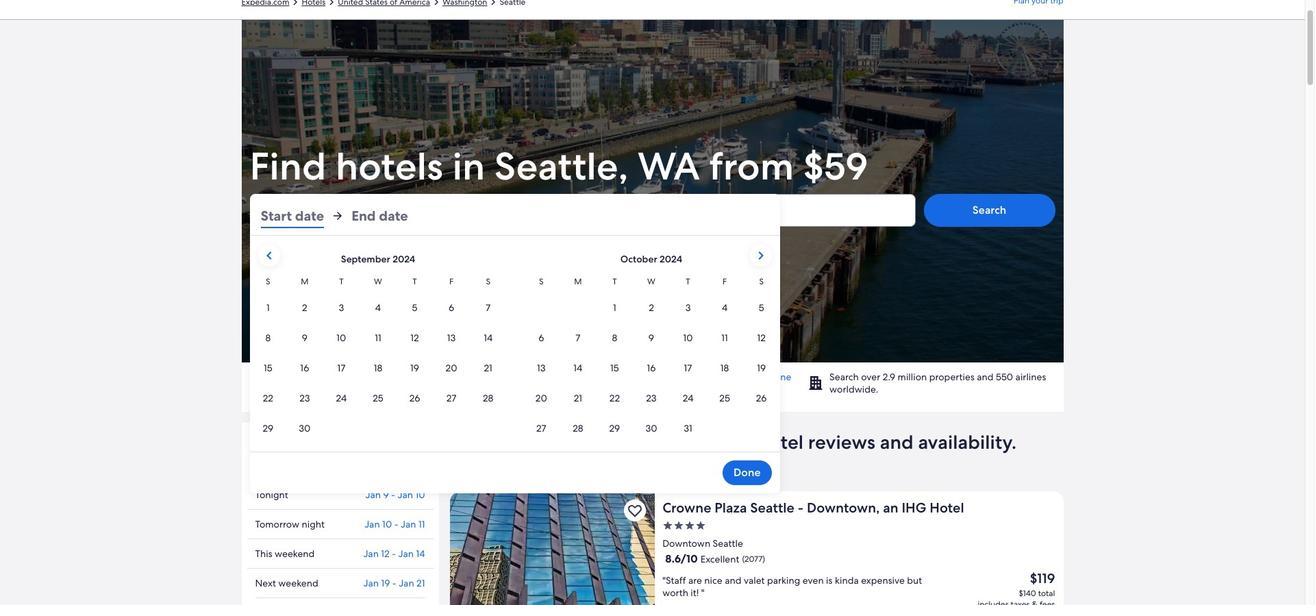 Task type: locate. For each thing, give the bounding box(es) containing it.
1 vertical spatial hotel
[[308, 455, 341, 473]]

0 horizontal spatial 2024
[[393, 253, 415, 265]]

0 horizontal spatial f
[[450, 276, 454, 287]]

0 horizontal spatial directional image
[[326, 0, 338, 8]]

"
[[702, 587, 705, 599]]

valet
[[744, 574, 765, 587]]

0 vertical spatial weekend
[[275, 548, 315, 560]]

jan 10 - jan 11 link
[[365, 518, 425, 530]]

$140
[[1019, 588, 1037, 599]]

start date
[[261, 207, 324, 225]]

1 horizontal spatial m
[[574, 276, 582, 287]]

over inside "search over 2.9 million properties and 550 airlines worldwide."
[[861, 371, 881, 383]]

2024 right october
[[660, 253, 683, 265]]

1 horizontal spatial over
[[861, 371, 881, 383]]

10 down 9
[[382, 518, 392, 530]]

1 m from the left
[[301, 276, 309, 287]]

downtown seattle 8.6/10 excellent (2077)
[[663, 537, 766, 566]]

1 horizontal spatial fully
[[590, 452, 629, 476]]

2 directional image from the left
[[488, 0, 500, 8]]

fully inside most hotels are fully refundable. because flexibility matters.
[[344, 371, 362, 383]]

2024 for october 2024
[[660, 253, 683, 265]]

1 w from the left
[[374, 276, 382, 287]]

1 vertical spatial are
[[558, 452, 586, 476]]

1 vertical spatial refundable.
[[634, 452, 736, 476]]

0 vertical spatial most
[[274, 371, 297, 383]]

tonight
[[255, 489, 288, 501]]

m for september 2024
[[301, 276, 309, 287]]

0 vertical spatial 10
[[416, 489, 425, 501]]

1 horizontal spatial w
[[648, 276, 656, 287]]

seattle
[[297, 439, 341, 456], [751, 499, 795, 517], [713, 537, 743, 550]]

jan left 11
[[401, 518, 416, 530]]

1 vertical spatial search
[[830, 371, 859, 383]]

next
[[255, 577, 276, 589]]

weekend
[[275, 548, 315, 560], [278, 577, 318, 589]]

0 horizontal spatial hotel
[[308, 455, 341, 473]]

1 horizontal spatial seattle
[[713, 537, 743, 550]]

jan 9 - jan 10 link
[[366, 489, 425, 501]]

1 horizontal spatial directional image
[[488, 0, 500, 8]]

2 vertical spatial seattle
[[713, 537, 743, 550]]

0 vertical spatial are
[[328, 371, 341, 383]]

select
[[280, 208, 310, 223]]

jan 12 - jan 14
[[363, 548, 425, 560]]

jan left 12
[[363, 548, 379, 560]]

1 2024 from the left
[[393, 253, 415, 265]]

1 horizontal spatial 2024
[[660, 253, 683, 265]]

0 vertical spatial and
[[977, 371, 994, 383]]

1 horizontal spatial hotel
[[758, 430, 804, 454]]

weekend down tomorrow night on the left of page
[[275, 548, 315, 560]]

3 s from the left
[[539, 276, 544, 287]]

19
[[381, 577, 390, 589]]

over left 2.9
[[861, 371, 881, 383]]

0 horizontal spatial search
[[830, 371, 859, 383]]

0 vertical spatial refundable.
[[365, 371, 415, 383]]

0 horizontal spatial refundable.
[[365, 371, 415, 383]]

8.6/10
[[665, 552, 698, 566]]

and inside compare 4,224 hotels, room rates, hotel reviews and availability. most hotels are fully refundable.
[[880, 430, 914, 454]]

check seattle (and vicinity) hotel prices
[[255, 439, 382, 473]]

0 horizontal spatial seattle
[[297, 439, 341, 456]]

one key
[[523, 371, 792, 395]]

10
[[416, 489, 425, 501], [382, 518, 392, 530]]

are left hotels,
[[558, 452, 586, 476]]

seattle for (2077)
[[713, 537, 743, 550]]

0 horizontal spatial m
[[301, 276, 309, 287]]

2.9
[[883, 371, 896, 383]]

select date
[[280, 208, 336, 223]]

date
[[295, 207, 324, 225], [379, 207, 408, 225], [313, 208, 336, 223]]

0 vertical spatial search
[[973, 203, 1007, 217]]

hotel up done
[[758, 430, 804, 454]]

- right 12
[[392, 548, 396, 560]]

and inside the "staff are nice and valet parking even is kinda expensive but worth it! "
[[725, 574, 742, 587]]

jan 19 - jan 21
[[364, 577, 425, 589]]

an
[[883, 499, 899, 517]]

0 horizontal spatial fully
[[344, 371, 362, 383]]

most
[[274, 371, 297, 383], [450, 452, 495, 476]]

0 horizontal spatial w
[[374, 276, 382, 287]]

one
[[773, 371, 792, 383]]

date for select date
[[313, 208, 336, 223]]

4 s from the left
[[760, 276, 764, 287]]

date right start
[[295, 207, 324, 225]]

downtown
[[663, 537, 711, 550]]

fully up save crowne plaza seattle - downtown, an ihg hotel to a trip checkbox
[[590, 452, 629, 476]]

date right select
[[313, 208, 336, 223]]

4 t from the left
[[686, 276, 691, 287]]

seattle left (and at bottom
[[297, 439, 341, 456]]

and left 550
[[977, 371, 994, 383]]

1 f from the left
[[450, 276, 454, 287]]

find hotels in seattle, wa from $59
[[250, 141, 869, 191]]

are right "flexibility"
[[328, 371, 341, 383]]

2 m from the left
[[574, 276, 582, 287]]

search inside "search over 2.9 million properties and 550 airlines worldwide."
[[830, 371, 859, 383]]

search
[[973, 203, 1007, 217], [830, 371, 859, 383]]

1 horizontal spatial are
[[558, 452, 586, 476]]

over right the on
[[616, 371, 635, 383]]

2024 right september
[[393, 253, 415, 265]]

1 horizontal spatial 10
[[416, 489, 425, 501]]

0 vertical spatial fully
[[344, 371, 362, 383]]

date for end date
[[379, 207, 408, 225]]

xsmall image
[[663, 520, 674, 531], [674, 520, 685, 531]]

1 vertical spatial and
[[880, 430, 914, 454]]

fully right "flexibility"
[[344, 371, 362, 383]]

availability.
[[919, 430, 1017, 454]]

one key link
[[523, 371, 792, 395]]

search button
[[924, 194, 1056, 227]]

10%
[[545, 371, 563, 383]]

2 f from the left
[[723, 276, 727, 287]]

hotel left (and at bottom
[[308, 455, 341, 473]]

refundable. left "because"
[[365, 371, 415, 383]]

are inside the "staff are nice and valet parking even is kinda expensive but worth it! "
[[689, 574, 702, 587]]

hotel
[[930, 499, 965, 517]]

w down september 2024
[[374, 276, 382, 287]]

reviews
[[808, 430, 876, 454]]

wa
[[638, 141, 700, 191]]

f for october 2024
[[723, 276, 727, 287]]

weekend for next weekend
[[278, 577, 318, 589]]

1 xsmall image from the left
[[685, 520, 696, 531]]

f
[[450, 276, 454, 287], [723, 276, 727, 287]]

1 vertical spatial fully
[[590, 452, 629, 476]]

2 xsmall image from the left
[[696, 520, 707, 531]]

- right 9
[[391, 489, 395, 501]]

save
[[523, 371, 543, 383]]

wizard region
[[242, 20, 1064, 493]]

airlines
[[1016, 371, 1047, 383]]

2 horizontal spatial and
[[977, 371, 994, 383]]

jan
[[366, 489, 381, 501], [398, 489, 413, 501], [365, 518, 380, 530], [401, 518, 416, 530], [363, 548, 379, 560], [398, 548, 414, 560], [364, 577, 379, 589], [399, 577, 414, 589]]

seattle inside check seattle (and vicinity) hotel prices
[[297, 439, 341, 456]]

excellent
[[701, 553, 740, 565]]

1 over from the left
[[616, 371, 635, 383]]

0 vertical spatial seattle
[[297, 439, 341, 456]]

0 vertical spatial hotel
[[758, 430, 804, 454]]

weekend down this weekend
[[278, 577, 318, 589]]

most hotels are fully refundable. because flexibility matters.
[[274, 371, 454, 395]]

0 horizontal spatial 10
[[382, 518, 392, 530]]

1 vertical spatial weekend
[[278, 577, 318, 589]]

2 2024 from the left
[[660, 253, 683, 265]]

m
[[301, 276, 309, 287], [574, 276, 582, 287]]

jan left 9
[[366, 489, 381, 501]]

1 horizontal spatial directional image
[[430, 0, 443, 8]]

vicinity)
[[255, 455, 305, 473]]

seattle inside downtown seattle 8.6/10 excellent (2077)
[[713, 537, 743, 550]]

- right 19
[[393, 577, 397, 589]]

(2077)
[[742, 554, 766, 565]]

night
[[302, 518, 325, 530]]

refundable. up crowne
[[634, 452, 736, 476]]

$119 $140 total
[[1019, 569, 1056, 599]]

0 horizontal spatial and
[[725, 574, 742, 587]]

m for october 2024
[[574, 276, 582, 287]]

t
[[339, 276, 344, 287], [413, 276, 417, 287], [613, 276, 617, 287], [686, 276, 691, 287]]

0 horizontal spatial are
[[328, 371, 341, 383]]

refundable. inside compare 4,224 hotels, room rates, hotel reviews and availability. most hotels are fully refundable.
[[634, 452, 736, 476]]

search inside button
[[973, 203, 1007, 217]]

w down "october 2024"
[[648, 276, 656, 287]]

start date button
[[261, 204, 324, 228]]

s
[[266, 276, 270, 287], [486, 276, 491, 287], [539, 276, 544, 287], [760, 276, 764, 287]]

w
[[374, 276, 382, 287], [648, 276, 656, 287]]

- for 10
[[391, 489, 395, 501]]

0 horizontal spatial most
[[274, 371, 297, 383]]

f for september 2024
[[450, 276, 454, 287]]

1 horizontal spatial f
[[723, 276, 727, 287]]

tomorrow
[[255, 518, 300, 530]]

jan 9 - jan 10
[[366, 489, 425, 501]]

- for 21
[[393, 577, 397, 589]]

are left the nice
[[689, 574, 702, 587]]

1 horizontal spatial refundable.
[[634, 452, 736, 476]]

1 horizontal spatial most
[[450, 452, 495, 476]]

search for search
[[973, 203, 1007, 217]]

"staff are nice and valet parking even is kinda expensive but worth it! "
[[663, 574, 923, 599]]

0 horizontal spatial directional image
[[290, 0, 302, 8]]

2 vertical spatial are
[[689, 574, 702, 587]]

1 vertical spatial most
[[450, 452, 495, 476]]

is
[[827, 574, 833, 587]]

date right end
[[379, 207, 408, 225]]

crowne
[[663, 499, 712, 517]]

2024
[[393, 253, 415, 265], [660, 253, 683, 265]]

2 horizontal spatial are
[[689, 574, 702, 587]]

directional image
[[326, 0, 338, 8], [430, 0, 443, 8]]

2 over from the left
[[861, 371, 881, 383]]

seattle right plaza
[[751, 499, 795, 517]]

2 w from the left
[[648, 276, 656, 287]]

hotel inside check seattle (and vicinity) hotel prices
[[308, 455, 341, 473]]

seattle up excellent
[[713, 537, 743, 550]]

1 vertical spatial seattle
[[751, 499, 795, 517]]

10 up 11
[[416, 489, 425, 501]]

and right the nice
[[725, 574, 742, 587]]

2 vertical spatial and
[[725, 574, 742, 587]]

refundable.
[[365, 371, 415, 383], [634, 452, 736, 476]]

1 s from the left
[[266, 276, 270, 287]]

jan up jan 12 - jan 14
[[365, 518, 380, 530]]

and right the reviews
[[880, 430, 914, 454]]

downtown,
[[807, 499, 880, 517]]

0 horizontal spatial over
[[616, 371, 635, 383]]

worth
[[663, 587, 689, 599]]

1 horizontal spatial search
[[973, 203, 1007, 217]]

directional image
[[290, 0, 302, 8], [488, 0, 500, 8]]

- left 11
[[394, 518, 399, 530]]

1 horizontal spatial and
[[880, 430, 914, 454]]

weekend for this weekend
[[275, 548, 315, 560]]

xsmall image
[[685, 520, 696, 531], [696, 520, 707, 531]]

as
[[754, 371, 763, 383]]

$59
[[804, 141, 869, 191]]



Task type: vqa. For each thing, say whether or not it's contained in the screenshot.
the a
yes



Task type: describe. For each thing, give the bounding box(es) containing it.
from
[[710, 141, 794, 191]]

100,000
[[637, 371, 674, 383]]

hotels inside most hotels are fully refundable. because flexibility matters.
[[299, 371, 325, 383]]

Save Crowne Plaza Seattle - Downtown, an IHG Hotel to a trip checkbox
[[624, 500, 646, 521]]

$119
[[1030, 569, 1056, 587]]

end date button
[[352, 204, 408, 228]]

prices
[[344, 455, 382, 473]]

rates,
[[705, 430, 754, 454]]

kinda
[[835, 574, 859, 587]]

hotels inside compare 4,224 hotels, room rates, hotel reviews and availability. most hotels are fully refundable.
[[499, 452, 553, 476]]

4,224
[[536, 430, 585, 454]]

12
[[381, 548, 390, 560]]

"staff
[[663, 574, 686, 587]]

3 t from the left
[[613, 276, 617, 287]]

flexibility
[[274, 383, 314, 395]]

exterior image
[[450, 491, 655, 605]]

hotel inside compare 4,224 hotels, room rates, hotel reviews and availability. most hotels are fully refundable.
[[758, 430, 804, 454]]

1 directional image from the left
[[326, 0, 338, 8]]

jan left 19
[[364, 577, 379, 589]]

but
[[907, 574, 923, 587]]

this weekend
[[255, 548, 315, 560]]

even
[[803, 574, 824, 587]]

on
[[602, 371, 613, 383]]

jan right 9
[[398, 489, 413, 501]]

previous month image
[[261, 247, 277, 264]]

it!
[[691, 587, 699, 599]]

550
[[996, 371, 1014, 383]]

nice
[[705, 574, 723, 587]]

next month image
[[753, 247, 769, 264]]

find
[[250, 141, 327, 191]]

parking
[[767, 574, 801, 587]]

1 xsmall image from the left
[[663, 520, 674, 531]]

search for search over 2.9 million properties and 550 airlines worldwide.
[[830, 371, 859, 383]]

(and
[[345, 439, 373, 456]]

2 horizontal spatial seattle
[[751, 499, 795, 517]]

end
[[352, 207, 376, 225]]

october
[[621, 253, 658, 265]]

refundable. inside most hotels are fully refundable. because flexibility matters.
[[365, 371, 415, 383]]

1 directional image from the left
[[290, 0, 302, 8]]

this
[[255, 548, 272, 560]]

or
[[565, 371, 574, 383]]

jan 19 - jan 21 link
[[364, 577, 425, 589]]

w for september
[[374, 276, 382, 287]]

2 s from the left
[[486, 276, 491, 287]]

breadcrumbs region
[[0, 0, 1305, 20]]

properties
[[930, 371, 975, 383]]

2 t from the left
[[413, 276, 417, 287]]

million
[[898, 371, 927, 383]]

member.
[[539, 383, 580, 395]]

are inside most hotels are fully refundable. because flexibility matters.
[[328, 371, 341, 383]]

in
[[453, 141, 485, 191]]

2 xsmall image from the left
[[674, 520, 685, 531]]

and inside "search over 2.9 million properties and 550 airlines worldwide."
[[977, 371, 994, 383]]

search over 2.9 million properties and 550 airlines worldwide.
[[830, 371, 1047, 395]]

save 10% or more on over 100,000 hotels worldwide as a
[[523, 371, 773, 383]]

expensive
[[862, 574, 905, 587]]

1 t from the left
[[339, 276, 344, 287]]

more
[[577, 371, 600, 383]]

9
[[383, 489, 389, 501]]

most inside compare 4,224 hotels, room rates, hotel reviews and availability. most hotels are fully refundable.
[[450, 452, 495, 476]]

2 directional image from the left
[[430, 0, 443, 8]]

jan 10 - jan 11
[[365, 518, 425, 530]]

seattle,
[[494, 141, 629, 191]]

matters.
[[316, 383, 352, 395]]

- for 14
[[392, 548, 396, 560]]

september 2024
[[341, 253, 415, 265]]

21
[[417, 577, 425, 589]]

worldwide
[[705, 371, 752, 383]]

worldwide.
[[830, 383, 879, 395]]

ihg
[[902, 499, 927, 517]]

- for 11
[[394, 518, 399, 530]]

11
[[419, 518, 425, 530]]

room
[[653, 430, 700, 454]]

date for start date
[[295, 207, 324, 225]]

crowne plaza seattle - downtown, an ihg hotel
[[663, 499, 965, 517]]

1 vertical spatial 10
[[382, 518, 392, 530]]

compare
[[450, 430, 531, 454]]

done button
[[723, 460, 772, 485]]

because
[[417, 371, 454, 383]]

jan left the 14
[[398, 548, 414, 560]]

start
[[261, 207, 292, 225]]

14
[[416, 548, 425, 560]]

most inside most hotels are fully refundable. because flexibility matters.
[[274, 371, 297, 383]]

are inside compare 4,224 hotels, room rates, hotel reviews and availability. most hotels are fully refundable.
[[558, 452, 586, 476]]

done
[[734, 465, 761, 480]]

w for october
[[648, 276, 656, 287]]

october 2024
[[621, 253, 683, 265]]

september
[[341, 253, 391, 265]]

select date button
[[250, 194, 443, 227]]

seattle for hotel
[[297, 439, 341, 456]]

next weekend
[[255, 577, 318, 589]]

jan 12 - jan 14 link
[[363, 548, 425, 560]]

compare 4,224 hotels, room rates, hotel reviews and availability. most hotels are fully refundable.
[[450, 430, 1017, 476]]

a
[[765, 371, 770, 383]]

hotels,
[[590, 430, 649, 454]]

end date
[[352, 207, 408, 225]]

tomorrow night
[[255, 518, 325, 530]]

fully inside compare 4,224 hotels, room rates, hotel reviews and availability. most hotels are fully refundable.
[[590, 452, 629, 476]]

plaza
[[715, 499, 747, 517]]

2024 for september 2024
[[393, 253, 415, 265]]

- left downtown,
[[798, 499, 804, 517]]

jan left 21
[[399, 577, 414, 589]]

total
[[1039, 588, 1056, 599]]

check
[[255, 439, 294, 456]]



